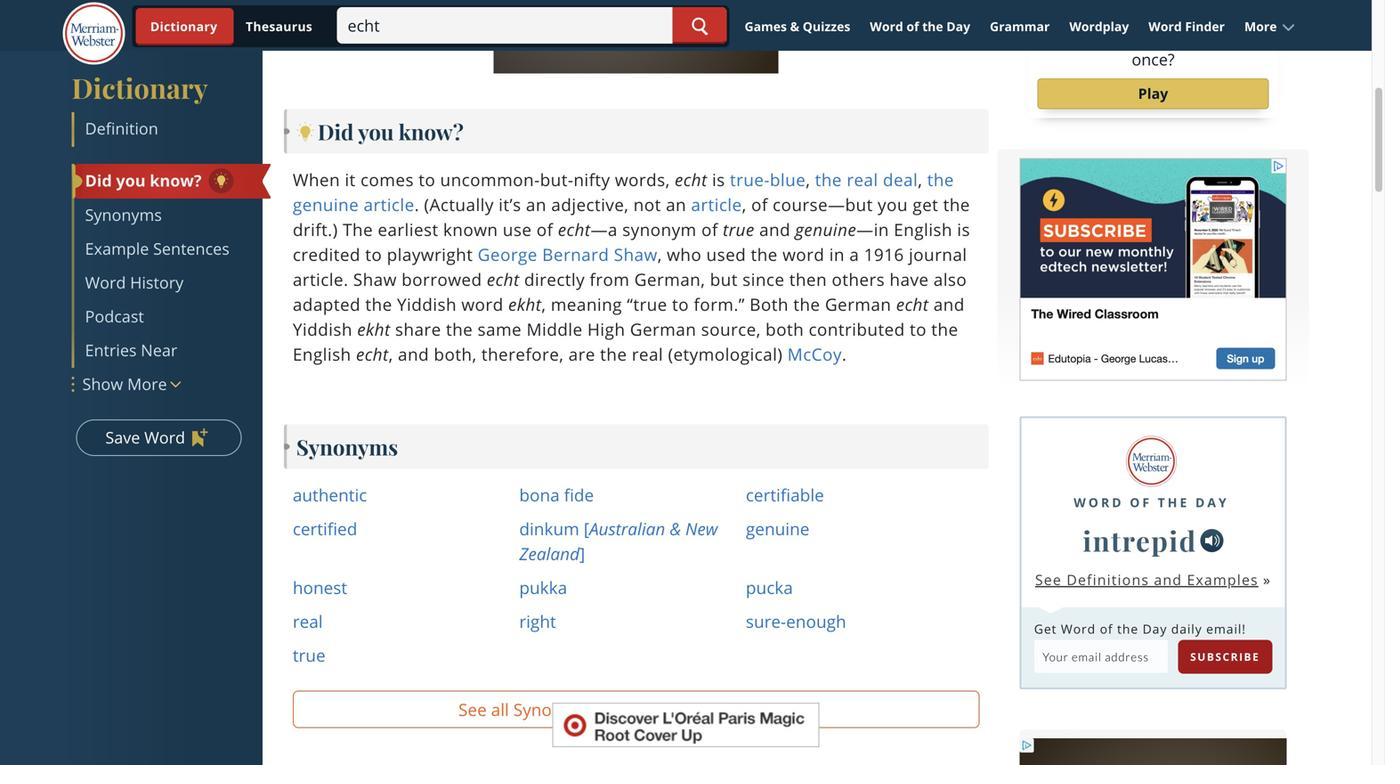 Task type: vqa. For each thing, say whether or not it's contained in the screenshot.
'Affect' Vs. 'Effect'
no



Task type: describe. For each thing, give the bounding box(es) containing it.
word inside the directly from german, but since then others have also adapted the yiddish word
[[462, 293, 504, 316]]

see for see all synonyms & antonyms in thesaurus
[[459, 698, 487, 721]]

games
[[745, 18, 787, 35]]

the down then at the right top of the page
[[794, 293, 821, 316]]

& for australian
[[670, 517, 681, 540]]

example
[[85, 238, 149, 260]]

1 vertical spatial did
[[85, 170, 112, 191]]

& for games
[[791, 18, 800, 35]]

article link
[[691, 193, 742, 216]]

, inside , of course—but you get the drift.) the earliest known use of
[[742, 193, 747, 216]]

others
[[832, 268, 885, 291]]

dictionary
[[72, 69, 208, 106]]

1 horizontal spatial word of the day
[[1074, 494, 1230, 511]]

it's
[[499, 193, 522, 216]]

save word button
[[76, 419, 242, 456]]

wordplay link
[[1062, 10, 1138, 42]]

the inside the directly from german, but since then others have also adapted the yiddish word
[[365, 293, 392, 316]]

solve
[[1126, 29, 1164, 51]]

1 horizontal spatial know?
[[399, 117, 464, 146]]

more
[[1245, 18, 1278, 35]]

0 horizontal spatial real
[[293, 610, 323, 633]]

play
[[1139, 84, 1169, 103]]

1916
[[864, 243, 905, 266]]

used
[[707, 243, 746, 266]]

merriam-webster logo link
[[63, 2, 125, 66]]

playwright
[[387, 243, 473, 266]]

know? inside did you know? link
[[150, 170, 202, 191]]

journal
[[909, 243, 968, 266]]

of down true-blue "link"
[[752, 193, 768, 216]]

blue
[[770, 168, 806, 191]]

directly from german, but since then others have also adapted the yiddish word
[[293, 268, 967, 316]]

—a
[[591, 218, 618, 241]]

, up get
[[918, 168, 923, 191]]

toggle search dictionary/thesaurus image
[[136, 8, 234, 45]]

of up subscribe to word of the day text box
[[1100, 620, 1114, 637]]

, inside , who used the word in a 1916 journal article. shaw borrowed
[[658, 243, 662, 266]]

ekht for ekht , meaning "true to form." both the german echt
[[508, 293, 542, 316]]

pukka link
[[520, 576, 567, 599]]

of right quizzes
[[907, 18, 919, 35]]

ekht , meaning "true to form." both the german echt
[[508, 293, 929, 316]]

the up course—but
[[815, 168, 842, 191]]

use
[[503, 218, 532, 241]]

echt for echt
[[487, 268, 520, 291]]

of down article link
[[702, 218, 718, 241]]

contributed
[[809, 317, 905, 341]]

to down german,
[[672, 293, 689, 316]]

0 horizontal spatial synonyms
[[85, 204, 162, 226]]

to inside the —in english is credited to playwright
[[365, 243, 382, 266]]

shaw inside , who used the word in a 1916 journal article. shaw borrowed
[[353, 268, 397, 291]]

echt down have
[[897, 293, 929, 316]]

1 horizontal spatial synonyms
[[296, 432, 398, 461]]

yiddish inside the directly from german, but since then others have also adapted the yiddish word
[[397, 293, 457, 316]]

true-blue link
[[730, 168, 806, 191]]

bona fide link
[[520, 483, 594, 506]]

0 horizontal spatial true
[[293, 643, 326, 667]]

borrowed
[[402, 268, 482, 291]]

more
[[127, 373, 167, 395]]

see all synonyms & antonyms in thesaurus
[[459, 698, 806, 721]]

middle
[[527, 317, 583, 341]]

share
[[395, 317, 441, 341]]

australian & new zealand
[[520, 517, 718, 565]]

george bernard shaw link
[[478, 243, 658, 266]]

the inside , of course—but you get the drift.) the earliest known use of
[[944, 193, 971, 216]]

1 vertical spatial genuine
[[796, 218, 857, 241]]

wordplay
[[1070, 18, 1130, 35]]

sure-enough link
[[746, 610, 847, 633]]

"true
[[627, 293, 668, 316]]

the inside , who used the word in a 1916 journal article. shaw borrowed
[[751, 243, 778, 266]]

definition
[[85, 118, 158, 139]]

—in
[[857, 218, 890, 241]]

fide
[[564, 483, 594, 506]]

0 vertical spatial german
[[825, 293, 892, 316]]

article.
[[293, 268, 349, 291]]

enough
[[787, 610, 847, 633]]

definitions
[[1067, 570, 1150, 589]]

—in english is credited to playwright
[[293, 218, 971, 266]]

synonym
[[623, 218, 697, 241]]

but-
[[540, 168, 574, 191]]

grammar link
[[982, 10, 1058, 42]]

both
[[766, 317, 804, 341]]

the real deal link
[[815, 168, 918, 191]]

did you know? link
[[73, 164, 272, 199]]

dictionary link
[[72, 69, 271, 107]]

1 vertical spatial did you know?
[[85, 170, 202, 191]]

you inside , of course—but you get the drift.) the earliest known use of
[[878, 193, 908, 216]]

and down intrepid link
[[1155, 570, 1183, 589]]

words,
[[615, 168, 670, 191]]

antonyms
[[616, 698, 696, 721]]

listen to the pronunciation of intrepid image
[[1201, 529, 1224, 552]]

pucka
[[746, 576, 793, 599]]

who
[[667, 243, 702, 266]]

example sentences
[[85, 238, 230, 260]]

entries near link
[[74, 334, 260, 368]]

mccoy link
[[788, 342, 842, 366]]

of right use
[[537, 218, 553, 241]]

bernard
[[543, 243, 609, 266]]

0 horizontal spatial .
[[415, 193, 420, 216]]

see all synonyms & antonyms in thesaurus link
[[293, 691, 980, 728]]

article inside the genuine article
[[364, 193, 415, 216]]

mccoy
[[788, 342, 842, 366]]

the down also
[[932, 317, 959, 341]]

right
[[520, 610, 556, 633]]

zealand
[[520, 542, 580, 565]]

from
[[590, 268, 630, 291]]

word finder
[[1149, 18, 1225, 35]]

when it comes to uncommon-but-nifty words, echt is true-blue , the real deal ,
[[293, 168, 928, 191]]

examples
[[1188, 570, 1259, 589]]

german inside share the same middle high german source, both contributed to the english
[[630, 317, 697, 341]]

play button
[[1038, 78, 1270, 109]]

right link
[[520, 610, 556, 633]]

therefore,
[[482, 342, 564, 366]]

podcast link
[[74, 300, 260, 334]]

to inside share the same middle high german source, both contributed to the english
[[910, 317, 927, 341]]

and down true-blue "link"
[[760, 218, 791, 241]]

0 horizontal spatial &
[[599, 698, 612, 721]]

new
[[686, 517, 718, 540]]

the genuine article
[[293, 168, 955, 216]]

merriam webster image
[[1127, 436, 1177, 487]]

Search search field
[[337, 7, 727, 44]]

echt , and both, therefore, are the real (etymological) mccoy .
[[356, 342, 847, 366]]

is inside the —in english is credited to playwright
[[958, 218, 971, 241]]

you up comes
[[358, 117, 394, 146]]

quizzes
[[803, 18, 851, 35]]

but
[[710, 268, 738, 291]]

in for antonyms
[[700, 698, 715, 721]]

pukka
[[520, 576, 567, 599]]

1 an from the left
[[526, 193, 547, 216]]

1 vertical spatial day
[[1196, 494, 1230, 511]]

2 vertical spatial synonyms
[[514, 698, 595, 721]]

genuine link
[[746, 517, 810, 540]]

email!
[[1207, 620, 1247, 637]]



Task type: locate. For each thing, give the bounding box(es) containing it.
word of the day link
[[862, 10, 979, 42], [1074, 485, 1230, 511]]

, down true-
[[742, 193, 747, 216]]

2 vertical spatial day
[[1143, 620, 1168, 637]]

0 horizontal spatial yiddish
[[293, 317, 353, 341]]

did you know? up comes
[[318, 117, 464, 146]]

0 horizontal spatial word
[[462, 293, 504, 316]]

0 vertical spatial &
[[791, 18, 800, 35]]

1 vertical spatial shaw
[[353, 268, 397, 291]]

genuine inside the genuine article
[[293, 193, 359, 216]]

real
[[847, 168, 879, 191], [632, 342, 664, 366], [293, 610, 323, 633]]

show
[[82, 373, 123, 395]]

true down real link on the left
[[293, 643, 326, 667]]

the down 'merriam webster' image
[[1158, 494, 1190, 511]]

intrepid
[[1083, 522, 1198, 559]]

in right antonyms
[[700, 698, 715, 721]]

entries near
[[85, 339, 177, 361]]

can you solve 4 words at once?
[[1061, 29, 1247, 70]]

Subscribe to Word of the Day text field
[[1035, 640, 1168, 673]]

drift.)
[[293, 218, 338, 241]]

did you know? up synonyms link at left
[[85, 170, 202, 191]]

shaw down the synonym
[[614, 243, 658, 266]]

history
[[130, 272, 184, 293]]

0 horizontal spatial ekht
[[357, 317, 391, 341]]

2 vertical spatial real
[[293, 610, 323, 633]]

0 horizontal spatial is
[[712, 168, 726, 191]]

certified link
[[293, 517, 357, 540]]

and down also
[[934, 293, 965, 316]]

the inside the genuine article
[[928, 168, 955, 191]]

genuine down "when"
[[293, 193, 359, 216]]

genuine down course—but
[[796, 218, 857, 241]]

you right can
[[1094, 29, 1122, 51]]

real down the and yiddish
[[632, 342, 664, 366]]

yiddish up share
[[397, 293, 457, 316]]

2 horizontal spatial &
[[791, 18, 800, 35]]

since
[[743, 268, 785, 291]]

, who used the word in a 1916 journal article. shaw borrowed
[[293, 243, 968, 291]]

a
[[850, 243, 860, 266]]

word up then at the right top of the page
[[783, 243, 825, 266]]

0 vertical spatial day
[[947, 18, 971, 35]]

0 vertical spatial .
[[415, 193, 420, 216]]

0 horizontal spatial an
[[526, 193, 547, 216]]

1 vertical spatial know?
[[150, 170, 202, 191]]

george bernard shaw
[[478, 243, 658, 266]]

0 vertical spatial shaw
[[614, 243, 658, 266]]

to
[[419, 168, 436, 191], [365, 243, 382, 266], [672, 293, 689, 316], [910, 317, 927, 341]]

echt up bernard
[[558, 218, 591, 241]]

credited
[[293, 243, 361, 266]]

0 horizontal spatial word of the day link
[[862, 10, 979, 42]]

1 vertical spatial is
[[958, 218, 971, 241]]

know? up comes
[[399, 117, 464, 146]]

is up the journal
[[958, 218, 971, 241]]

see for see definitions and examples »
[[1036, 570, 1062, 589]]

1 horizontal spatial see
[[1036, 570, 1062, 589]]

sure-enough
[[746, 610, 847, 633]]

advertisement region
[[494, 0, 779, 73], [1020, 158, 1287, 381], [553, 703, 820, 747], [1020, 738, 1287, 765]]

word finder link
[[1141, 10, 1233, 42]]

1 horizontal spatial &
[[670, 517, 681, 540]]

echt down george
[[487, 268, 520, 291]]

0 vertical spatial word of the day link
[[862, 10, 979, 42]]

nifty
[[574, 168, 611, 191]]

word up same
[[462, 293, 504, 316]]

did up it
[[318, 117, 354, 146]]

save
[[105, 427, 140, 448]]

2 horizontal spatial real
[[847, 168, 879, 191]]

1 horizontal spatial true
[[723, 218, 755, 241]]

search word image
[[692, 17, 708, 36]]

2 horizontal spatial synonyms
[[514, 698, 595, 721]]

honest
[[293, 576, 347, 599]]

example sentences link
[[74, 232, 260, 266]]

the genuine article link
[[293, 168, 955, 216]]

echt
[[675, 168, 708, 191], [558, 218, 591, 241], [487, 268, 520, 291], [897, 293, 929, 316], [356, 342, 389, 366]]

also
[[934, 268, 967, 291]]

ekht up same
[[508, 293, 542, 316]]

podcast
[[85, 305, 144, 327]]

true up used
[[723, 218, 755, 241]]

1 horizontal spatial did
[[318, 117, 354, 146]]

day up "listen to the pronunciation of intrepid" "image"
[[1196, 494, 1230, 511]]

genuine down certifiable
[[746, 517, 810, 540]]

, left who
[[658, 243, 662, 266]]

when
[[293, 168, 340, 191]]

1 vertical spatial .
[[842, 342, 847, 366]]

1 vertical spatial word of the day link
[[1074, 485, 1230, 511]]

yiddish down the adapted
[[293, 317, 353, 341]]

0 vertical spatial word of the day
[[870, 18, 971, 35]]

2 article from the left
[[691, 193, 742, 216]]

word inside , who used the word in a 1916 journal article. shaw borrowed
[[783, 243, 825, 266]]

0 horizontal spatial english
[[293, 342, 351, 366]]

& left antonyms
[[599, 698, 612, 721]]

german down others
[[825, 293, 892, 316]]

0 vertical spatial synonyms
[[85, 204, 162, 226]]

& left new
[[670, 517, 681, 540]]

echt —a synonym of true and genuine
[[558, 218, 857, 241]]

ekht left share
[[357, 317, 391, 341]]

, up course—but
[[806, 168, 811, 191]]

0 vertical spatial in
[[830, 243, 845, 266]]

synonyms
[[85, 204, 162, 226], [296, 432, 398, 461], [514, 698, 595, 721]]

synonyms up authentic link
[[296, 432, 398, 461]]

& inside australian & new zealand
[[670, 517, 681, 540]]

have
[[890, 268, 929, 291]]

an right it's
[[526, 193, 547, 216]]

entries
[[85, 339, 137, 361]]

2 vertical spatial genuine
[[746, 517, 810, 540]]

1 horizontal spatial yiddish
[[397, 293, 457, 316]]

real left deal
[[847, 168, 879, 191]]

is up article link
[[712, 168, 726, 191]]

0 vertical spatial know?
[[399, 117, 464, 146]]

the down the high
[[600, 342, 627, 366]]

0 horizontal spatial day
[[947, 18, 971, 35]]

you inside can you solve 4 words at once?
[[1094, 29, 1122, 51]]

, of course—but you get the drift.) the earliest known use of
[[293, 193, 971, 241]]

english inside the —in english is credited to playwright
[[894, 218, 953, 241]]

0 vertical spatial is
[[712, 168, 726, 191]]

1 horizontal spatial day
[[1143, 620, 1168, 637]]

0 horizontal spatial article
[[364, 193, 415, 216]]

day left the grammar 'link'
[[947, 18, 971, 35]]

1 horizontal spatial did you know?
[[318, 117, 464, 146]]

1 horizontal spatial german
[[825, 293, 892, 316]]

echt up article link
[[675, 168, 708, 191]]

1 vertical spatial &
[[670, 517, 681, 540]]

in for word
[[830, 243, 845, 266]]

true
[[723, 218, 755, 241], [293, 643, 326, 667]]

to right comes
[[419, 168, 436, 191]]

meaning
[[551, 293, 622, 316]]

1 horizontal spatial ekht
[[508, 293, 542, 316]]

real up true 'link'
[[293, 610, 323, 633]]

english inside share the same middle high german source, both contributed to the english
[[293, 342, 351, 366]]

synonyms right all
[[514, 698, 595, 721]]

0 horizontal spatial did
[[85, 170, 112, 191]]

. down the contributed
[[842, 342, 847, 366]]

1 horizontal spatial word of the day link
[[1074, 485, 1230, 511]]

0 vertical spatial did
[[318, 117, 354, 146]]

0 vertical spatial true
[[723, 218, 755, 241]]

games & quizzes
[[745, 18, 851, 35]]

, left both,
[[389, 342, 393, 366]]

and yiddish
[[293, 293, 965, 341]]

1 vertical spatial yiddish
[[293, 317, 353, 341]]

show more
[[82, 373, 167, 395]]

4
[[1168, 29, 1178, 51]]

synonyms link
[[74, 199, 260, 232]]

1 vertical spatial german
[[630, 317, 697, 341]]

directly
[[524, 268, 585, 291]]

games & quizzes link
[[737, 10, 859, 42]]

finder
[[1186, 18, 1225, 35]]

. up earliest
[[415, 193, 420, 216]]

merriam webster - established 1828 image
[[63, 2, 125, 66]]

can
[[1061, 29, 1090, 51]]

to down "the"
[[365, 243, 382, 266]]

.
[[415, 193, 420, 216], [842, 342, 847, 366]]

true-
[[730, 168, 770, 191]]

you up synonyms link at left
[[116, 170, 146, 191]]

synonyms up example
[[85, 204, 162, 226]]

1 horizontal spatial real
[[632, 342, 664, 366]]

0 horizontal spatial in
[[700, 698, 715, 721]]

an right not
[[666, 193, 687, 216]]

&
[[791, 18, 800, 35], [670, 517, 681, 540], [599, 698, 612, 721]]

in inside , who used the word in a 1916 journal article. shaw borrowed
[[830, 243, 845, 266]]

1 vertical spatial in
[[700, 698, 715, 721]]

1 vertical spatial synonyms
[[296, 432, 398, 461]]

get word of the day daily email!
[[1035, 620, 1247, 637]]

(actually
[[424, 193, 494, 216]]

see
[[1036, 570, 1062, 589], [459, 698, 487, 721]]

the up since
[[751, 243, 778, 266]]

dinkum
[[520, 517, 580, 540]]

0 vertical spatial word
[[783, 243, 825, 266]]

echt down the adapted
[[356, 342, 389, 366]]

get
[[913, 193, 939, 216]]

german down '"true'
[[630, 317, 697, 341]]

article
[[364, 193, 415, 216], [691, 193, 742, 216]]

certified
[[293, 517, 357, 540]]

more button
[[1237, 10, 1304, 42]]

an
[[526, 193, 547, 216], [666, 193, 687, 216]]

]
[[580, 542, 585, 565]]

0 vertical spatial real
[[847, 168, 879, 191]]

2 horizontal spatial day
[[1196, 494, 1230, 511]]

and inside the and yiddish
[[934, 293, 965, 316]]

1 vertical spatial ekht
[[357, 317, 391, 341]]

know? up synonyms link at left
[[150, 170, 202, 191]]

1 horizontal spatial article
[[691, 193, 742, 216]]

get
[[1035, 620, 1057, 637]]

english down get
[[894, 218, 953, 241]]

the up get
[[928, 168, 955, 191]]

, down directly
[[542, 293, 546, 316]]

george
[[478, 243, 538, 266]]

in left a
[[830, 243, 845, 266]]

yiddish inside the and yiddish
[[293, 317, 353, 341]]

& right games
[[791, 18, 800, 35]]

1 vertical spatial word
[[462, 293, 504, 316]]

the right the adapted
[[365, 293, 392, 316]]

once?
[[1132, 49, 1175, 70]]

word
[[870, 18, 904, 35], [1149, 18, 1182, 35], [85, 272, 126, 293], [144, 427, 185, 448], [1074, 494, 1124, 511], [1061, 620, 1096, 637]]

[
[[584, 517, 590, 540]]

to down have
[[910, 317, 927, 341]]

0 vertical spatial did you know?
[[318, 117, 464, 146]]

share the same middle high german source, both contributed to the english
[[293, 317, 959, 366]]

0 horizontal spatial german
[[630, 317, 697, 341]]

0 horizontal spatial word of the day
[[870, 18, 971, 35]]

both
[[750, 293, 789, 316]]

0 horizontal spatial know?
[[150, 170, 202, 191]]

see left all
[[459, 698, 487, 721]]

see up get
[[1036, 570, 1062, 589]]

of up intrepid link
[[1130, 494, 1152, 511]]

article up echt —a synonym of true and genuine
[[691, 193, 742, 216]]

the left the grammar 'link'
[[923, 18, 944, 35]]

1 horizontal spatial .
[[842, 342, 847, 366]]

0 vertical spatial see
[[1036, 570, 1062, 589]]

. (actually it's an adjective, not an article
[[415, 193, 742, 216]]

2 vertical spatial &
[[599, 698, 612, 721]]

1 article from the left
[[364, 193, 415, 216]]

echt for echt , and both, therefore, are the real (etymological) mccoy .
[[356, 342, 389, 366]]

the up subscribe to word of the day text box
[[1118, 620, 1139, 637]]

and down share
[[398, 342, 429, 366]]

did down definition
[[85, 170, 112, 191]]

article down comes
[[364, 193, 415, 216]]

pucka link
[[746, 576, 793, 599]]

echt for echt —a synonym of true and genuine
[[558, 218, 591, 241]]

0 horizontal spatial shaw
[[353, 268, 397, 291]]

1 horizontal spatial word
[[783, 243, 825, 266]]

1 horizontal spatial an
[[666, 193, 687, 216]]

0 vertical spatial ekht
[[508, 293, 542, 316]]

word inside dropdown button
[[144, 427, 185, 448]]

word history link
[[74, 266, 260, 300]]

authentic
[[293, 483, 367, 506]]

the right get
[[944, 193, 971, 216]]

adjective,
[[552, 193, 629, 216]]

1 horizontal spatial in
[[830, 243, 845, 266]]

1 vertical spatial english
[[293, 342, 351, 366]]

you down deal
[[878, 193, 908, 216]]

1 vertical spatial real
[[632, 342, 664, 366]]

1 vertical spatial true
[[293, 643, 326, 667]]

0 vertical spatial yiddish
[[397, 293, 457, 316]]

None submit
[[1178, 640, 1273, 674]]

1 horizontal spatial is
[[958, 218, 971, 241]]

not
[[634, 193, 661, 216]]

1 horizontal spatial shaw
[[614, 243, 658, 266]]

daily
[[1172, 620, 1203, 637]]

2 an from the left
[[666, 193, 687, 216]]

german,
[[635, 268, 706, 291]]

the
[[343, 218, 373, 241]]

intrepid link
[[1083, 520, 1198, 561]]

the up both,
[[446, 317, 473, 341]]

definition link
[[74, 112, 260, 146]]

shaw down "the"
[[353, 268, 397, 291]]

1 vertical spatial see
[[459, 698, 487, 721]]

0 horizontal spatial see
[[459, 698, 487, 721]]

day left the "daily"
[[1143, 620, 1168, 637]]

comes
[[361, 168, 414, 191]]

1 horizontal spatial english
[[894, 218, 953, 241]]

0 vertical spatial english
[[894, 218, 953, 241]]

ekht for ekht
[[357, 317, 391, 341]]

0 vertical spatial genuine
[[293, 193, 359, 216]]

1 vertical spatial word of the day
[[1074, 494, 1230, 511]]

english down the adapted
[[293, 342, 351, 366]]

0 horizontal spatial did you know?
[[85, 170, 202, 191]]



